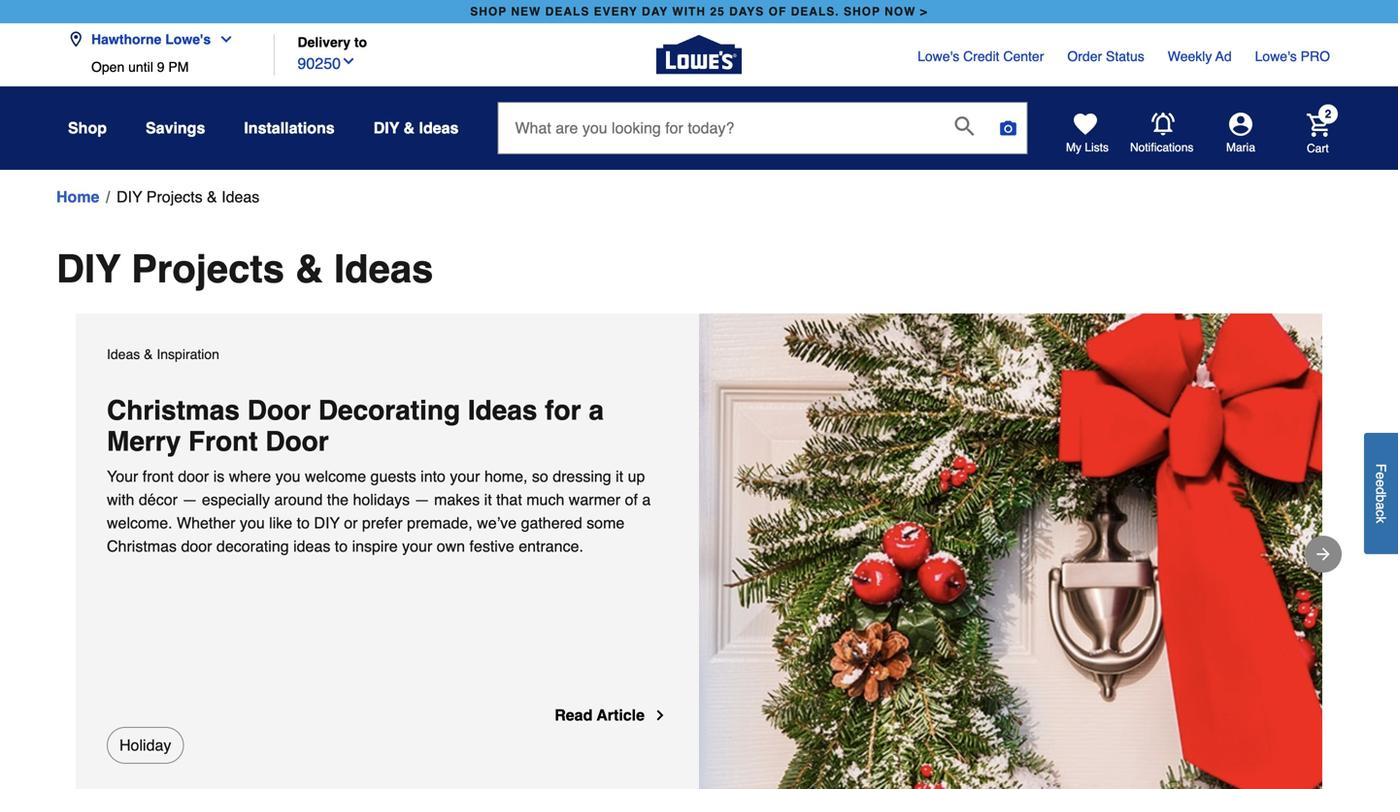 Task type: describe. For each thing, give the bounding box(es) containing it.
f e e d b a c k button
[[1365, 433, 1399, 554]]

until
[[128, 59, 153, 75]]

1 vertical spatial it
[[484, 491, 492, 509]]

decorating
[[318, 395, 460, 426]]

ideas inside christmas door decorating ideas for a merry front door
[[468, 395, 538, 426]]

chevron down image inside 90250 button
[[341, 53, 356, 69]]

ideas
[[293, 538, 331, 556]]

1 vertical spatial projects
[[131, 247, 285, 291]]

2
[[1325, 107, 1332, 121]]

b
[[1374, 495, 1389, 502]]

days
[[729, 5, 765, 18]]

decorating
[[217, 538, 289, 556]]

lowe's inside button
[[165, 32, 211, 47]]

0 horizontal spatial your
[[402, 538, 432, 556]]

projects inside 'button'
[[146, 188, 203, 206]]

where
[[229, 468, 271, 486]]

welcome.
[[107, 514, 172, 532]]

order status
[[1068, 49, 1145, 64]]

we've
[[477, 514, 517, 532]]

holiday link
[[107, 727, 184, 764]]

credit
[[964, 49, 1000, 64]]

warmer
[[569, 491, 621, 509]]

home link
[[56, 186, 100, 209]]

1 vertical spatial you
[[240, 514, 265, 532]]

ideas & inspiration
[[107, 347, 219, 362]]

a for b
[[1374, 502, 1389, 510]]

weekly ad link
[[1168, 47, 1232, 66]]

lowe's credit center
[[918, 49, 1044, 64]]

2 shop from the left
[[844, 5, 881, 18]]

diy inside 'button'
[[117, 188, 142, 206]]

notifications
[[1131, 141, 1194, 154]]

lowe's for lowe's pro
[[1255, 49, 1297, 64]]

pro
[[1301, 49, 1331, 64]]

lowe's credit center link
[[918, 47, 1044, 66]]

now
[[885, 5, 916, 18]]

merry
[[107, 426, 181, 457]]

much
[[527, 491, 565, 509]]

order status link
[[1068, 47, 1145, 66]]

own
[[437, 538, 465, 556]]

for
[[545, 395, 581, 426]]

festive
[[470, 538, 515, 556]]

installations
[[244, 119, 335, 137]]

hawthorne
[[91, 32, 162, 47]]

maria
[[1227, 141, 1256, 154]]

shop button
[[68, 111, 107, 146]]

lowe's pro
[[1255, 49, 1331, 64]]

lowe's pro link
[[1255, 47, 1331, 66]]

f
[[1374, 464, 1389, 472]]

2 horizontal spatial to
[[354, 34, 367, 50]]

christmas door decorating ideas for a merry front door link
[[107, 395, 668, 457]]

0 vertical spatial door
[[178, 468, 209, 486]]

lists
[[1085, 141, 1109, 154]]

guests
[[371, 468, 416, 486]]

inspiration
[[157, 347, 219, 362]]

deals
[[546, 5, 590, 18]]

like
[[269, 514, 293, 532]]

read article
[[555, 707, 645, 725]]

home
[[56, 188, 100, 206]]

your
[[107, 468, 138, 486]]

whether
[[177, 514, 236, 532]]

read article link
[[555, 704, 668, 727]]

1 vertical spatial door
[[181, 538, 212, 556]]

entrance.
[[519, 538, 584, 556]]

open
[[91, 59, 125, 75]]

a inside the your front door is where you welcome guests into your home, so dressing it up with décor — especially around the holidays — makes it that much warmer of a welcome. whether you like to diy or prefer premade, we've gathered some christmas door decorating ideas to inspire your own festive entrance.
[[642, 491, 651, 509]]

diy & ideas
[[374, 119, 459, 137]]

diy & ideas button
[[374, 111, 459, 146]]

with
[[672, 5, 706, 18]]

welcome
[[305, 468, 366, 486]]

so
[[532, 468, 549, 486]]

1 horizontal spatial to
[[335, 538, 348, 556]]

with
[[107, 491, 134, 509]]

pm
[[168, 59, 189, 75]]

chevron right image
[[653, 708, 668, 724]]

1 shop from the left
[[470, 5, 507, 18]]

lowe's home improvement lists image
[[1074, 113, 1098, 136]]

my
[[1066, 141, 1082, 154]]

90250
[[298, 54, 341, 72]]

1 vertical spatial diy projects & ideas
[[56, 247, 434, 291]]



Task type: locate. For each thing, give the bounding box(es) containing it.
9
[[157, 59, 165, 75]]

1 horizontal spatial shop
[[844, 5, 881, 18]]

1 vertical spatial christmas
[[107, 538, 177, 556]]

your front door is where you welcome guests into your home, so dressing it up with décor — especially around the holidays — makes it that much warmer of a welcome. whether you like to diy or prefer premade, we've gathered some christmas door decorating ideas to inspire your own festive entrance.
[[107, 468, 651, 556]]

weekly ad
[[1168, 49, 1232, 64]]

diy projects & ideas
[[117, 188, 260, 206], [56, 247, 434, 291]]

of
[[769, 5, 787, 18]]

a inside f e e d b a c k button
[[1374, 502, 1389, 510]]

or
[[344, 514, 358, 532]]

my lists link
[[1066, 113, 1109, 155]]

maria button
[[1195, 113, 1288, 155]]

0 horizontal spatial chevron down image
[[211, 32, 234, 47]]

f e e d b a c k
[[1374, 464, 1389, 524]]

projects down savings button
[[146, 188, 203, 206]]

0 horizontal spatial —
[[182, 491, 198, 509]]

front
[[188, 426, 258, 457]]

a
[[589, 395, 604, 426], [642, 491, 651, 509], [1374, 502, 1389, 510]]

home,
[[485, 468, 528, 486]]

new
[[511, 5, 541, 18]]

every
[[594, 5, 638, 18]]

lowe's for lowe's credit center
[[918, 49, 960, 64]]

1 horizontal spatial chevron down image
[[341, 53, 356, 69]]

article
[[597, 707, 645, 725]]

premade,
[[407, 514, 473, 532]]

— down into
[[414, 491, 430, 509]]

1 horizontal spatial lowe's
[[918, 49, 960, 64]]

camera image
[[999, 118, 1018, 138]]

a right for
[[589, 395, 604, 426]]

delivery
[[298, 34, 351, 50]]

2 e from the top
[[1374, 480, 1389, 487]]

shop
[[470, 5, 507, 18], [844, 5, 881, 18]]

ideas inside 'button'
[[222, 188, 260, 206]]

holiday
[[119, 737, 171, 755]]

chevron down image
[[211, 32, 234, 47], [341, 53, 356, 69]]

of
[[625, 491, 638, 509]]

day
[[642, 5, 668, 18]]

shop new deals every day with 25 days of deals. shop now > link
[[466, 0, 932, 23]]

25
[[710, 5, 725, 18]]

to right delivery
[[354, 34, 367, 50]]

d
[[1374, 487, 1389, 495]]

prefer
[[362, 514, 403, 532]]

diy projects & ideas button
[[117, 186, 260, 209]]

christmas
[[107, 395, 240, 426], [107, 538, 177, 556]]

order
[[1068, 49, 1103, 64]]

especially
[[202, 491, 270, 509]]

hawthorne lowe's
[[91, 32, 211, 47]]

1 horizontal spatial you
[[276, 468, 301, 486]]

1 horizontal spatial —
[[414, 491, 430, 509]]

0 horizontal spatial shop
[[470, 5, 507, 18]]

1 christmas from the top
[[107, 395, 240, 426]]

you up decorating on the left of page
[[240, 514, 265, 532]]

location image
[[68, 32, 84, 47]]

1 horizontal spatial your
[[450, 468, 480, 486]]

search image
[[955, 117, 975, 136]]

lowe's inside "link"
[[1255, 49, 1297, 64]]

a inside christmas door decorating ideas for a merry front door
[[589, 395, 604, 426]]

you up around
[[276, 468, 301, 486]]

k
[[1374, 517, 1389, 524]]

read
[[555, 707, 593, 725]]

1 — from the left
[[182, 491, 198, 509]]

2 — from the left
[[414, 491, 430, 509]]

ideas inside button
[[419, 119, 459, 137]]

décor
[[139, 491, 178, 509]]

0 horizontal spatial it
[[484, 491, 492, 509]]

ad
[[1216, 49, 1232, 64]]

your
[[450, 468, 480, 486], [402, 538, 432, 556]]

door left is
[[178, 468, 209, 486]]

diy projects & ideas down savings button
[[117, 188, 260, 206]]

installations button
[[244, 111, 335, 146]]

your up makes
[[450, 468, 480, 486]]

diy inside button
[[374, 119, 399, 137]]

shop left new
[[470, 5, 507, 18]]

c
[[1374, 510, 1389, 517]]

0 horizontal spatial to
[[297, 514, 310, 532]]

1 vertical spatial to
[[297, 514, 310, 532]]

projects down diy projects & ideas 'button'
[[131, 247, 285, 291]]

e up b
[[1374, 480, 1389, 487]]

is
[[213, 468, 225, 486]]

diy projects & ideas down diy projects & ideas 'button'
[[56, 247, 434, 291]]

christmas down ideas & inspiration
[[107, 395, 240, 426]]

None search field
[[498, 102, 1028, 172]]

lowe's home improvement cart image
[[1307, 113, 1331, 137]]

into
[[421, 468, 446, 486]]

shop
[[68, 119, 107, 137]]

it left the up
[[616, 468, 624, 486]]

2 vertical spatial to
[[335, 538, 348, 556]]

e
[[1374, 472, 1389, 480], [1374, 480, 1389, 487]]

door down "whether"
[[181, 538, 212, 556]]

weekly
[[1168, 49, 1212, 64]]

Search Query text field
[[499, 103, 940, 153]]

door up where
[[247, 395, 311, 426]]

a right of
[[642, 491, 651, 509]]

projects
[[146, 188, 203, 206], [131, 247, 285, 291]]

arrow right image
[[1314, 545, 1334, 564]]

2 christmas from the top
[[107, 538, 177, 556]]

my lists
[[1066, 141, 1109, 154]]

door up welcome
[[265, 426, 329, 457]]

1 horizontal spatial a
[[642, 491, 651, 509]]

a snowy evergreen wreath with pinecones, apples, berries and an offset red bow on a white door. image
[[699, 314, 1323, 790]]

& inside 'button'
[[207, 188, 217, 206]]

1 vertical spatial your
[[402, 538, 432, 556]]

>
[[921, 5, 928, 18]]

2 horizontal spatial lowe's
[[1255, 49, 1297, 64]]

shop left now at top right
[[844, 5, 881, 18]]

to
[[354, 34, 367, 50], [297, 514, 310, 532], [335, 538, 348, 556]]

diy right installations
[[374, 119, 399, 137]]

cart
[[1307, 142, 1329, 155]]

christmas door decorating ideas for a merry front door
[[107, 395, 612, 457]]

dressing
[[553, 468, 612, 486]]

0 vertical spatial projects
[[146, 188, 203, 206]]

1 horizontal spatial it
[[616, 468, 624, 486]]

lowe's left pro
[[1255, 49, 1297, 64]]

0 vertical spatial it
[[616, 468, 624, 486]]

front
[[143, 468, 174, 486]]

some
[[587, 514, 625, 532]]

up
[[628, 468, 645, 486]]

lowe's left credit
[[918, 49, 960, 64]]

hawthorne lowe's button
[[68, 20, 242, 59]]

to down or on the left of page
[[335, 538, 348, 556]]

deals.
[[791, 5, 840, 18]]

status
[[1106, 49, 1145, 64]]

holidays
[[353, 491, 410, 509]]

christmas inside the your front door is where you welcome guests into your home, so dressing it up with décor — especially around the holidays — makes it that much warmer of a welcome. whether you like to diy or prefer premade, we've gathered some christmas door decorating ideas to inspire your own festive entrance.
[[107, 538, 177, 556]]

diy left or on the left of page
[[314, 514, 340, 532]]

90250 button
[[298, 50, 356, 75]]

lowe's home improvement logo image
[[657, 12, 742, 98]]

2 horizontal spatial a
[[1374, 502, 1389, 510]]

savings
[[146, 119, 205, 137]]

0 horizontal spatial lowe's
[[165, 32, 211, 47]]

0 vertical spatial you
[[276, 468, 301, 486]]

christmas down 'welcome.'
[[107, 538, 177, 556]]

0 vertical spatial christmas
[[107, 395, 240, 426]]

door
[[178, 468, 209, 486], [181, 538, 212, 556]]

1 e from the top
[[1374, 472, 1389, 480]]

your down premade,
[[402, 538, 432, 556]]

diy down home link
[[56, 247, 121, 291]]

that
[[496, 491, 522, 509]]

diy inside the your front door is where you welcome guests into your home, so dressing it up with décor — especially around the holidays — makes it that much warmer of a welcome. whether you like to diy or prefer premade, we've gathered some christmas door decorating ideas to inspire your own festive entrance.
[[314, 514, 340, 532]]

shop new deals every day with 25 days of deals. shop now >
[[470, 5, 928, 18]]

a up "k"
[[1374, 502, 1389, 510]]

0 vertical spatial diy projects & ideas
[[117, 188, 260, 206]]

to right 'like'
[[297, 514, 310, 532]]

0 vertical spatial to
[[354, 34, 367, 50]]

door
[[247, 395, 311, 426], [265, 426, 329, 457]]

inspire
[[352, 538, 398, 556]]

0 horizontal spatial you
[[240, 514, 265, 532]]

christmas inside christmas door decorating ideas for a merry front door
[[107, 395, 240, 426]]

lowe's
[[165, 32, 211, 47], [918, 49, 960, 64], [1255, 49, 1297, 64]]

— up "whether"
[[182, 491, 198, 509]]

e up the d
[[1374, 472, 1389, 480]]

gathered
[[521, 514, 582, 532]]

around
[[274, 491, 323, 509]]

& inside button
[[404, 119, 415, 137]]

0 vertical spatial your
[[450, 468, 480, 486]]

diy right home
[[117, 188, 142, 206]]

0 vertical spatial chevron down image
[[211, 32, 234, 47]]

lowe's up pm
[[165, 32, 211, 47]]

it left the that
[[484, 491, 492, 509]]

1 vertical spatial chevron down image
[[341, 53, 356, 69]]

a for for
[[589, 395, 604, 426]]

lowe's home improvement notification center image
[[1152, 113, 1175, 136]]

center
[[1004, 49, 1044, 64]]

0 horizontal spatial a
[[589, 395, 604, 426]]



Task type: vqa. For each thing, say whether or not it's contained in the screenshot.
4th ) from the bottom of the page
no



